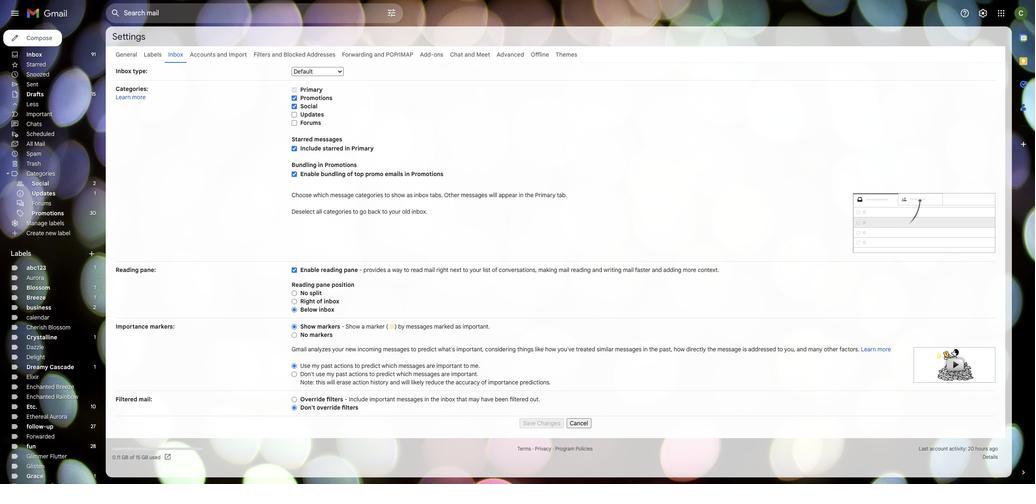 Task type: describe. For each thing, give the bounding box(es) containing it.
forums inside labels navigation
[[32, 200, 51, 207]]

conversations,
[[499, 266, 537, 274]]

no for no markers
[[301, 331, 308, 339]]

follow-up link
[[26, 423, 54, 430]]

right
[[301, 298, 315, 305]]

2 how from the left
[[674, 346, 685, 353]]

no for no split
[[301, 289, 308, 297]]

filters and blocked addresses
[[254, 51, 336, 58]]

aurora link
[[26, 274, 44, 281]]

labels heading
[[11, 250, 88, 258]]

messages inside don't use my past actions to predict which messages are important. note: this will erase action history and will likely reduce the accuracy of importance predictions.
[[414, 370, 440, 378]]

to left the go
[[353, 208, 358, 215]]

accounts and import link
[[190, 51, 247, 58]]

1 vertical spatial 15
[[136, 454, 140, 460]]

you've
[[558, 346, 575, 353]]

20
[[969, 446, 975, 452]]

inbox left that
[[441, 396, 455, 403]]

1 horizontal spatial include
[[349, 396, 368, 403]]

1 vertical spatial breeze
[[56, 383, 74, 391]]

social inside labels navigation
[[32, 180, 49, 187]]

navigation containing save changes
[[116, 416, 996, 428]]

1 horizontal spatial message
[[718, 346, 742, 353]]

0 vertical spatial a
[[388, 266, 391, 274]]

the right appear
[[525, 191, 534, 199]]

and right faster
[[652, 266, 662, 274]]

spam link
[[26, 150, 41, 157]]

0 vertical spatial which
[[314, 191, 329, 199]]

1 reading from the left
[[321, 266, 343, 274]]

old
[[402, 208, 411, 215]]

main menu image
[[10, 8, 20, 18]]

No split radio
[[292, 290, 297, 296]]

delight link
[[26, 353, 45, 361]]

0 vertical spatial learn more link
[[116, 93, 146, 101]]

privacy
[[535, 446, 552, 452]]

1 for crystalline
[[94, 334, 96, 340]]

other
[[445, 191, 460, 199]]

0 horizontal spatial categories
[[324, 208, 352, 215]]

dazzle
[[26, 343, 44, 351]]

reading pane:
[[116, 266, 156, 274]]

2 · from the left
[[553, 446, 554, 452]]

3 mail from the left
[[623, 266, 634, 274]]

making
[[539, 266, 558, 274]]

1 vertical spatial primary
[[352, 145, 374, 152]]

Primary checkbox
[[292, 87, 297, 93]]

updates link
[[32, 190, 55, 197]]

0 horizontal spatial important
[[370, 396, 395, 403]]

Social checkbox
[[292, 103, 297, 109]]

1 vertical spatial learn
[[862, 346, 877, 353]]

themes link
[[556, 51, 578, 58]]

10
[[91, 403, 96, 410]]

28
[[91, 443, 96, 449]]

past inside don't use my past actions to predict which messages are important. note: this will erase action history and will likely reduce the accuracy of importance predictions.
[[336, 370, 348, 378]]

promotions up choose which message categories to show as inbox tabs. other messages will appear in the primary tab.
[[412, 170, 444, 178]]

to left show
[[385, 191, 390, 199]]

show
[[392, 191, 405, 199]]

mail:
[[139, 396, 152, 403]]

glisten link
[[26, 463, 45, 470]]

2 show from the left
[[346, 323, 360, 330]]

2 reading from the left
[[571, 266, 591, 274]]

enchanted for enchanted breeze
[[26, 383, 55, 391]]

the left past,
[[650, 346, 658, 353]]

to up action
[[355, 362, 360, 370]]

0 vertical spatial your
[[389, 208, 401, 215]]

by
[[398, 323, 405, 330]]

details link
[[983, 454, 999, 460]]

- for include
[[345, 396, 348, 403]]

writing
[[604, 266, 622, 274]]

etc. link
[[26, 403, 37, 410]]

to left me.
[[464, 362, 469, 370]]

follow-up
[[26, 423, 54, 430]]

snoozed link
[[26, 71, 49, 78]]

Include starred in Primary checkbox
[[292, 145, 297, 152]]

actions inside don't use my past actions to predict which messages are important. note: this will erase action history and will likely reduce the accuracy of importance predictions.
[[349, 370, 368, 378]]

way
[[392, 266, 403, 274]]

to right next
[[463, 266, 469, 274]]

markers for show
[[317, 323, 340, 330]]

similar
[[597, 346, 614, 353]]

enchanted rainbow
[[26, 393, 78, 401]]

15 inside labels navigation
[[91, 91, 96, 97]]

business
[[26, 304, 51, 311]]

1 show from the left
[[301, 323, 316, 330]]

glimmer flutter link
[[26, 453, 67, 460]]

starred
[[323, 145, 344, 152]]

and right you,
[[797, 346, 807, 353]]

last account activity: 20 hours ago details
[[919, 446, 999, 460]]

inbox type:
[[116, 67, 148, 75]]

in right emails on the left
[[405, 170, 410, 178]]

1 horizontal spatial aurora
[[50, 413, 67, 420]]

manage labels create new label
[[26, 219, 70, 237]]

27
[[91, 423, 96, 429]]

0 vertical spatial blossom
[[26, 284, 50, 291]]

messages right similar
[[616, 346, 642, 353]]

filtered
[[510, 396, 529, 403]]

new for incoming
[[346, 346, 356, 353]]

grace
[[26, 472, 43, 480]]

Updates checkbox
[[292, 112, 297, 118]]

1 for updates
[[94, 190, 96, 196]]

no markers
[[301, 331, 333, 339]]

inbox up below inbox
[[324, 298, 340, 305]]

1 horizontal spatial categories
[[356, 191, 383, 199]]

inbox down right of inbox
[[319, 306, 335, 313]]

0 vertical spatial predict
[[418, 346, 437, 353]]

Below inbox radio
[[292, 307, 297, 313]]

to right way
[[404, 266, 410, 274]]

No markers radio
[[292, 332, 297, 338]]

categories: learn more
[[116, 85, 148, 101]]

all mail
[[26, 140, 45, 148]]

deselect
[[292, 208, 315, 215]]

2 horizontal spatial primary
[[536, 191, 556, 199]]

0 vertical spatial -
[[360, 266, 362, 274]]

gmail image
[[26, 5, 72, 21]]

don't for don't use my past actions to predict which messages are important. note: this will erase action history and will likely reduce the accuracy of importance predictions.
[[301, 370, 315, 378]]

emails
[[385, 170, 403, 178]]

1 inbox link from the left
[[26, 51, 42, 58]]

starred link
[[26, 61, 46, 68]]

- for show
[[342, 323, 345, 330]]

appear
[[499, 191, 518, 199]]

compose button
[[3, 30, 62, 46]]

back
[[368, 208, 381, 215]]

1 horizontal spatial will
[[402, 379, 410, 386]]

updates inside labels navigation
[[32, 190, 55, 197]]

terms
[[518, 446, 532, 452]]

follow link to manage storage image
[[164, 453, 172, 461]]

sent
[[26, 81, 38, 88]]

mail
[[34, 140, 45, 148]]

to right back
[[382, 208, 388, 215]]

0 horizontal spatial past
[[321, 362, 333, 370]]

messages down likely
[[397, 396, 423, 403]]

reading for reading pane:
[[116, 266, 139, 274]]

elixir
[[26, 373, 39, 381]]

labels navigation
[[0, 26, 106, 484]]

is
[[743, 346, 747, 353]]

action
[[353, 379, 369, 386]]

2 horizontal spatial more
[[878, 346, 892, 353]]

save changes
[[523, 420, 561, 427]]

bundling in promotions
[[292, 161, 357, 169]]

like
[[535, 346, 544, 353]]

labels link
[[144, 51, 162, 58]]

below
[[301, 306, 318, 313]]

fun
[[26, 443, 36, 450]]

pane:
[[140, 266, 156, 274]]

) by messages marked as important.
[[395, 323, 490, 330]]

0 horizontal spatial will
[[327, 379, 335, 386]]

used
[[150, 454, 161, 460]]

history
[[371, 379, 389, 386]]

and inside don't use my past actions to predict which messages are important. note: this will erase action history and will likely reduce the accuracy of importance predictions.
[[390, 379, 400, 386]]

go
[[360, 208, 367, 215]]

0 horizontal spatial as
[[407, 191, 413, 199]]

add-
[[420, 51, 434, 58]]

the right directly
[[708, 346, 717, 353]]

crystalline link
[[26, 334, 57, 341]]

delight
[[26, 353, 45, 361]]

enable for enable reading pane - provides a way to read mail right next to your list of conversations, making mail reading and writing mail faster and adding more context.
[[301, 266, 320, 274]]

91
[[91, 51, 96, 57]]

general link
[[116, 51, 137, 58]]

adding
[[664, 266, 682, 274]]

in up the bundling
[[318, 161, 323, 169]]

messages right other
[[461, 191, 488, 199]]

categories link
[[26, 170, 55, 177]]

predictions.
[[520, 379, 551, 386]]

reading for reading pane position
[[292, 281, 315, 289]]

inbox for 2nd inbox link from left
[[168, 51, 183, 58]]

1 vertical spatial which
[[382, 362, 397, 370]]

to up use my past actions to predict which messages are important to me.
[[411, 346, 417, 353]]

in right appear
[[519, 191, 524, 199]]

starred messages
[[292, 136, 343, 143]]

footer containing terms
[[106, 445, 1006, 461]]

importance
[[489, 379, 519, 386]]

1 vertical spatial blossom
[[48, 324, 70, 331]]

of inside don't use my past actions to predict which messages are important. note: this will erase action history and will likely reduce the accuracy of importance predictions.
[[482, 379, 487, 386]]

1 for dreamy cascade
[[94, 364, 96, 370]]

0 horizontal spatial primary
[[301, 86, 323, 93]]

1 vertical spatial filters
[[342, 404, 359, 411]]

1 for breeze
[[94, 294, 96, 301]]

promotions right promotions checkbox
[[301, 94, 333, 102]]

1 horizontal spatial important
[[437, 362, 462, 370]]

2 horizontal spatial your
[[470, 266, 482, 274]]

2 horizontal spatial will
[[489, 191, 498, 199]]

1 vertical spatial more
[[683, 266, 697, 274]]

1 horizontal spatial social
[[301, 103, 318, 110]]

1 vertical spatial pane
[[316, 281, 330, 289]]

search mail image
[[108, 6, 123, 21]]

ethereal
[[26, 413, 48, 420]]

accounts
[[190, 51, 216, 58]]

link to an instructional video for priority inbox image
[[914, 347, 996, 383]]

0 vertical spatial include
[[301, 145, 321, 152]]

Forums checkbox
[[292, 120, 297, 126]]

0 vertical spatial filters
[[327, 396, 343, 403]]

0 vertical spatial my
[[312, 362, 320, 370]]

settings image
[[979, 8, 989, 18]]

1 horizontal spatial as
[[456, 323, 462, 330]]



Task type: locate. For each thing, give the bounding box(es) containing it.
1 vertical spatial past
[[336, 370, 348, 378]]

starred for starred link
[[26, 61, 46, 68]]

rainbow
[[56, 393, 78, 401]]

cherish blossom link
[[26, 324, 70, 331]]

1 don't from the top
[[301, 370, 315, 378]]

2 no from the top
[[301, 331, 308, 339]]

new down the manage labels link
[[46, 229, 56, 237]]

promotions up the bundling
[[325, 161, 357, 169]]

1 horizontal spatial forums
[[301, 119, 321, 126]]

messages up reduce
[[414, 370, 440, 378]]

terms · privacy · program policies
[[518, 446, 593, 452]]

0 horizontal spatial are
[[427, 362, 435, 370]]

5 1 from the top
[[94, 334, 96, 340]]

0 vertical spatial no
[[301, 289, 308, 297]]

0 vertical spatial enchanted
[[26, 383, 55, 391]]

dazzle link
[[26, 343, 44, 351]]

0 vertical spatial don't
[[301, 370, 315, 378]]

7 1 from the top
[[94, 473, 96, 479]]

1 horizontal spatial more
[[683, 266, 697, 274]]

include down action
[[349, 396, 368, 403]]

and left writing
[[593, 266, 603, 274]]

4 1 from the top
[[94, 294, 96, 301]]

starred
[[26, 61, 46, 68], [292, 136, 313, 143]]

2 horizontal spatial -
[[360, 266, 362, 274]]

more
[[132, 93, 146, 101], [683, 266, 697, 274], [878, 346, 892, 353]]

are up don't use my past actions to predict which messages are important. note: this will erase action history and will likely reduce the accuracy of importance predictions.
[[427, 362, 435, 370]]

right
[[437, 266, 449, 274]]

themes
[[556, 51, 578, 58]]

1 vertical spatial enable
[[301, 266, 320, 274]]

markers for no
[[310, 331, 333, 339]]

trash link
[[26, 160, 41, 167]]

provides
[[364, 266, 386, 274]]

more right factors.
[[878, 346, 892, 353]]

Use my past actions to predict which messages are important to me. radio
[[292, 363, 297, 369]]

1 horizontal spatial ·
[[553, 446, 554, 452]]

1 vertical spatial include
[[349, 396, 368, 403]]

learn more link right factors.
[[862, 346, 892, 353]]

in down reduce
[[425, 396, 429, 403]]

1 · from the left
[[533, 446, 534, 452]]

pop/imap
[[386, 51, 414, 58]]

a left marker
[[362, 323, 365, 330]]

2 vertical spatial more
[[878, 346, 892, 353]]

- down erase
[[345, 396, 348, 403]]

0 horizontal spatial my
[[312, 362, 320, 370]]

0 horizontal spatial aurora
[[26, 274, 44, 281]]

inbox link right labels "link" at the top of page
[[168, 51, 183, 58]]

terms link
[[518, 446, 532, 452]]

0 vertical spatial breeze
[[26, 294, 46, 301]]

0 vertical spatial markers
[[317, 323, 340, 330]]

mail left faster
[[623, 266, 634, 274]]

0 horizontal spatial your
[[333, 346, 344, 353]]

my inside don't use my past actions to predict which messages are important. note: this will erase action history and will likely reduce the accuracy of importance predictions.
[[327, 370, 335, 378]]

2 for social
[[93, 180, 96, 186]]

2 enable from the top
[[301, 266, 320, 274]]

forums link
[[32, 200, 51, 207]]

1 horizontal spatial are
[[442, 370, 450, 378]]

footer
[[106, 445, 1006, 461]]

2 enchanted from the top
[[26, 393, 55, 401]]

labels
[[144, 51, 162, 58], [11, 250, 31, 258]]

1 2 from the top
[[93, 180, 96, 186]]

more inside the categories: learn more
[[132, 93, 146, 101]]

my up 'use'
[[312, 362, 320, 370]]

the down reduce
[[431, 396, 440, 403]]

right of inbox
[[301, 298, 340, 305]]

as
[[407, 191, 413, 199], [456, 323, 462, 330]]

your
[[389, 208, 401, 215], [470, 266, 482, 274], [333, 346, 344, 353]]

2 inbox link from the left
[[168, 51, 183, 58]]

0 horizontal spatial more
[[132, 93, 146, 101]]

2 vertical spatial your
[[333, 346, 344, 353]]

forwarding and pop/imap link
[[342, 51, 414, 58]]

of up below inbox
[[317, 298, 323, 305]]

1 how from the left
[[546, 346, 557, 353]]

0 vertical spatial aurora
[[26, 274, 44, 281]]

None search field
[[106, 3, 403, 23]]

labels inside navigation
[[11, 250, 31, 258]]

Promotions checkbox
[[292, 95, 297, 101]]

business link
[[26, 304, 51, 311]]

glimmer flutter
[[26, 453, 67, 460]]

your left old
[[389, 208, 401, 215]]

2 mail from the left
[[559, 266, 570, 274]]

1 for abc123
[[94, 265, 96, 271]]

1 horizontal spatial primary
[[352, 145, 374, 152]]

categories
[[26, 170, 55, 177]]

6 1 from the top
[[94, 364, 96, 370]]

1 for blossom
[[94, 284, 96, 291]]

and right history
[[390, 379, 400, 386]]

primary
[[301, 86, 323, 93], [352, 145, 374, 152], [536, 191, 556, 199]]

aurora up the up
[[50, 413, 67, 420]]

0 vertical spatial starred
[[26, 61, 46, 68]]

important down history
[[370, 396, 395, 403]]

position
[[332, 281, 355, 289]]

1 horizontal spatial reading
[[292, 281, 315, 289]]

0 vertical spatial forums
[[301, 119, 321, 126]]

marker
[[366, 323, 385, 330]]

0 vertical spatial pane
[[344, 266, 358, 274]]

messages up use my past actions to predict which messages are important to me.
[[383, 346, 410, 353]]

1 horizontal spatial new
[[346, 346, 356, 353]]

Right of inbox radio
[[292, 298, 297, 305]]

markers up no markers
[[317, 323, 340, 330]]

0 vertical spatial learn
[[116, 93, 131, 101]]

1 vertical spatial new
[[346, 346, 356, 353]]

1 horizontal spatial labels
[[144, 51, 162, 58]]

1 vertical spatial markers
[[310, 331, 333, 339]]

learn right factors.
[[862, 346, 877, 353]]

manage
[[26, 219, 48, 227]]

to up history
[[370, 370, 375, 378]]

2 1 from the top
[[94, 265, 96, 271]]

promotions inside labels navigation
[[32, 210, 64, 217]]

the right reduce
[[446, 379, 455, 386]]

of right list
[[492, 266, 498, 274]]

learn down categories:
[[116, 93, 131, 101]]

0 horizontal spatial breeze
[[26, 294, 46, 301]]

no split
[[301, 289, 322, 297]]

0 horizontal spatial ·
[[533, 446, 534, 452]]

None radio
[[292, 396, 297, 403]]

important. up the "accuracy"
[[452, 370, 479, 378]]

been
[[495, 396, 509, 403]]

bundling
[[292, 161, 317, 169]]

to inside don't use my past actions to predict which messages are important. note: this will erase action history and will likely reduce the accuracy of importance predictions.
[[370, 370, 375, 378]]

labels for labels "link" at the top of page
[[144, 51, 162, 58]]

primary up top
[[352, 145, 374, 152]]

1 horizontal spatial updates
[[301, 111, 324, 118]]

reading left writing
[[571, 266, 591, 274]]

spam
[[26, 150, 41, 157]]

override
[[317, 404, 341, 411]]

how right like
[[546, 346, 557, 353]]

this
[[316, 379, 326, 386]]

0 vertical spatial message
[[330, 191, 354, 199]]

dreamy cascade link
[[26, 363, 74, 371]]

0 vertical spatial labels
[[144, 51, 162, 58]]

1 mail from the left
[[425, 266, 435, 274]]

1 vertical spatial message
[[718, 346, 742, 353]]

messages right by
[[406, 323, 433, 330]]

inbox for first inbox link from the left
[[26, 51, 42, 58]]

which up all
[[314, 191, 329, 199]]

markers up analyzes
[[310, 331, 333, 339]]

chats
[[26, 120, 42, 128]]

policies
[[576, 446, 593, 452]]

· right privacy "link"
[[553, 446, 554, 452]]

no right no markers radio
[[301, 331, 308, 339]]

promo
[[366, 170, 384, 178]]

actions up action
[[349, 370, 368, 378]]

of inside footer
[[130, 454, 134, 460]]

0 vertical spatial important.
[[463, 323, 490, 330]]

0 horizontal spatial 15
[[91, 91, 96, 97]]

erase
[[337, 379, 351, 386]]

past up 'use'
[[321, 362, 333, 370]]

enchanted for enchanted rainbow
[[26, 393, 55, 401]]

inbox left type:
[[116, 67, 131, 75]]

1 vertical spatial updates
[[32, 190, 55, 197]]

1 for grace
[[94, 473, 96, 479]]

out.
[[530, 396, 541, 403]]

0 horizontal spatial reading
[[116, 266, 139, 274]]

promotions up the manage labels link
[[32, 210, 64, 217]]

learn more link down categories:
[[116, 93, 146, 101]]

cherish
[[26, 324, 47, 331]]

1 enable from the top
[[301, 170, 320, 178]]

starred for starred messages
[[292, 136, 313, 143]]

categories up back
[[356, 191, 383, 199]]

1 horizontal spatial -
[[345, 396, 348, 403]]

social link
[[32, 180, 49, 187]]

0 horizontal spatial social
[[32, 180, 49, 187]]

2 gb from the left
[[142, 454, 148, 460]]

1 vertical spatial a
[[362, 323, 365, 330]]

inbox inside labels navigation
[[26, 51, 42, 58]]

0 horizontal spatial reading
[[321, 266, 343, 274]]

many
[[809, 346, 823, 353]]

your left list
[[470, 266, 482, 274]]

pane up the split in the left bottom of the page
[[316, 281, 330, 289]]

Enable bundling of top promo emails in Promotions checkbox
[[292, 171, 297, 177]]

learn inside the categories: learn more
[[116, 93, 131, 101]]

reading up no split
[[292, 281, 315, 289]]

privacy link
[[535, 446, 552, 452]]

choose which message categories to show as inbox tabs. other messages will appear in the primary tab.
[[292, 191, 568, 199]]

15
[[91, 91, 96, 97], [136, 454, 140, 460]]

1 vertical spatial important.
[[452, 370, 479, 378]]

1 horizontal spatial mail
[[559, 266, 570, 274]]

which inside don't use my past actions to predict which messages are important. note: this will erase action history and will likely reduce the accuracy of importance predictions.
[[397, 370, 412, 378]]

mail right read on the left bottom of the page
[[425, 266, 435, 274]]

Don't override filters radio
[[292, 405, 297, 411]]

15 left used
[[136, 454, 140, 460]]

1 vertical spatial as
[[456, 323, 462, 330]]

of left top
[[347, 170, 353, 178]]

support image
[[961, 8, 971, 18]]

important. inside don't use my past actions to predict which messages are important. note: this will erase action history and will likely reduce the accuracy of importance predictions.
[[452, 370, 479, 378]]

0 vertical spatial 15
[[91, 91, 96, 97]]

1 vertical spatial predict
[[362, 362, 380, 370]]

3 1 from the top
[[94, 284, 96, 291]]

show left marker
[[346, 323, 360, 330]]

and right chat
[[465, 51, 475, 58]]

which
[[314, 191, 329, 199], [382, 362, 397, 370], [397, 370, 412, 378]]

don't inside don't use my past actions to predict which messages are important. note: this will erase action history and will likely reduce the accuracy of importance predictions.
[[301, 370, 315, 378]]

0 vertical spatial more
[[132, 93, 146, 101]]

0 horizontal spatial how
[[546, 346, 557, 353]]

advanced link
[[497, 51, 525, 58]]

new inside manage labels create new label
[[46, 229, 56, 237]]

add-ons link
[[420, 51, 444, 58]]

past up erase
[[336, 370, 348, 378]]

1 horizontal spatial past
[[336, 370, 348, 378]]

1 horizontal spatial learn more link
[[862, 346, 892, 353]]

program policies link
[[556, 446, 593, 452]]

enable up reading pane position
[[301, 266, 320, 274]]

2 for business
[[93, 304, 96, 310]]

forwarding and pop/imap
[[342, 51, 414, 58]]

dreamy cascade
[[26, 363, 74, 371]]

enchanted up etc. link
[[26, 393, 55, 401]]

0 horizontal spatial new
[[46, 229, 56, 237]]

advanced search options image
[[384, 5, 400, 21]]

manage labels link
[[26, 219, 64, 227]]

scheduled link
[[26, 130, 55, 138]]

messages up likely
[[399, 362, 425, 370]]

in left past,
[[644, 346, 648, 353]]

read
[[411, 266, 423, 274]]

categories right all
[[324, 208, 352, 215]]

1 vertical spatial no
[[301, 331, 308, 339]]

a left way
[[388, 266, 391, 274]]

labels for labels heading
[[11, 250, 31, 258]]

forwarded
[[26, 433, 55, 440]]

meet
[[477, 51, 490, 58]]

are inside don't use my past actions to predict which messages are important. note: this will erase action history and will likely reduce the accuracy of importance predictions.
[[442, 370, 450, 378]]

override
[[301, 396, 325, 403]]

cancel button
[[567, 418, 592, 428]]

None checkbox
[[292, 267, 297, 273]]

inbox link up starred link
[[26, 51, 42, 58]]

0.11 gb of 15 gb used
[[112, 454, 161, 460]]

and
[[217, 51, 227, 58], [272, 51, 282, 58], [374, 51, 385, 58], [465, 51, 475, 58], [593, 266, 603, 274], [652, 266, 662, 274], [797, 346, 807, 353], [390, 379, 400, 386]]

forums right forums option
[[301, 119, 321, 126]]

aurora down abc123
[[26, 274, 44, 281]]

show up no markers
[[301, 323, 316, 330]]

split
[[310, 289, 322, 297]]

enchanted down elixir link
[[26, 383, 55, 391]]

follow-
[[26, 423, 46, 430]]

inbox for inbox type:
[[116, 67, 131, 75]]

all mail link
[[26, 140, 45, 148]]

1 vertical spatial 2
[[93, 304, 96, 310]]

1 horizontal spatial how
[[674, 346, 685, 353]]

2 vertical spatial primary
[[536, 191, 556, 199]]

import
[[229, 51, 247, 58]]

to left you,
[[778, 346, 783, 353]]

labels up type:
[[144, 51, 162, 58]]

breeze down blossom 'link'
[[26, 294, 46, 301]]

0 horizontal spatial message
[[330, 191, 354, 199]]

are up reduce
[[442, 370, 450, 378]]

0 vertical spatial categories
[[356, 191, 383, 199]]

offline
[[531, 51, 549, 58]]

1 enchanted from the top
[[26, 383, 55, 391]]

1 horizontal spatial breeze
[[56, 383, 74, 391]]

include down 'starred messages'
[[301, 145, 321, 152]]

inbox right labels "link" at the top of page
[[168, 51, 183, 58]]

0 vertical spatial updates
[[301, 111, 324, 118]]

which up history
[[382, 362, 397, 370]]

show markers - show a marker (
[[301, 323, 390, 330]]

details
[[983, 454, 999, 460]]

enchanted
[[26, 383, 55, 391], [26, 393, 55, 401]]

my
[[312, 362, 320, 370], [327, 370, 335, 378]]

in right the starred on the top of the page
[[345, 145, 350, 152]]

tab list
[[1013, 26, 1036, 454]]

predict inside don't use my past actions to predict which messages are important. note: this will erase action history and will likely reduce the accuracy of importance predictions.
[[377, 370, 395, 378]]

social down categories link
[[32, 180, 49, 187]]

pane up position
[[344, 266, 358, 274]]

markers:
[[150, 323, 175, 330]]

1 no from the top
[[301, 289, 308, 297]]

messages up the starred on the top of the page
[[314, 136, 343, 143]]

no
[[301, 289, 308, 297], [301, 331, 308, 339]]

0 vertical spatial important
[[437, 362, 462, 370]]

0 horizontal spatial pane
[[316, 281, 330, 289]]

save
[[523, 420, 536, 427]]

importance markers:
[[116, 323, 175, 330]]

1 gb from the left
[[122, 454, 128, 460]]

your right analyzes
[[333, 346, 344, 353]]

enable for enable bundling of top promo emails in promotions
[[301, 170, 320, 178]]

use
[[301, 362, 311, 370]]

sent link
[[26, 81, 38, 88]]

social
[[301, 103, 318, 110], [32, 180, 49, 187]]

may
[[469, 396, 480, 403]]

1 horizontal spatial 15
[[136, 454, 140, 460]]

chat
[[450, 51, 463, 58]]

1 vertical spatial -
[[342, 323, 345, 330]]

0 vertical spatial 2
[[93, 180, 96, 186]]

the inside don't use my past actions to predict which messages are important. note: this will erase action history and will likely reduce the accuracy of importance predictions.
[[446, 379, 455, 386]]

include starred in primary
[[301, 145, 374, 152]]

1 1 from the top
[[94, 190, 96, 196]]

2 don't from the top
[[301, 404, 315, 411]]

and left pop/imap
[[374, 51, 385, 58]]

0 vertical spatial reading
[[116, 266, 139, 274]]

2 vertical spatial which
[[397, 370, 412, 378]]

new for label
[[46, 229, 56, 237]]

updates right updates checkbox
[[301, 111, 324, 118]]

don't for don't override filters
[[301, 404, 315, 411]]

1 horizontal spatial learn
[[862, 346, 877, 353]]

forums
[[301, 119, 321, 126], [32, 200, 51, 207]]

use my past actions to predict which messages are important to me.
[[301, 362, 480, 370]]

- left provides
[[360, 266, 362, 274]]

settings
[[112, 31, 146, 42]]

0 vertical spatial enable
[[301, 170, 320, 178]]

social right social checkbox
[[301, 103, 318, 110]]

and right filters
[[272, 51, 282, 58]]

gmail analyzes your new incoming messages to predict what's important, considering things like how you've treated similar messages in the past, how directly the message is addressed to you, and many other factors. learn more
[[292, 346, 892, 353]]

will left appear
[[489, 191, 498, 199]]

mail right making
[[559, 266, 570, 274]]

0 vertical spatial actions
[[334, 362, 353, 370]]

0 vertical spatial social
[[301, 103, 318, 110]]

as right show
[[407, 191, 413, 199]]

0 horizontal spatial show
[[301, 323, 316, 330]]

1 horizontal spatial your
[[389, 208, 401, 215]]

will
[[489, 191, 498, 199], [327, 379, 335, 386], [402, 379, 410, 386]]

0 vertical spatial primary
[[301, 86, 323, 93]]

gb left used
[[142, 454, 148, 460]]

navigation
[[116, 416, 996, 428]]

you,
[[785, 346, 796, 353]]

starred inside labels navigation
[[26, 61, 46, 68]]

None radio
[[292, 324, 297, 330], [292, 371, 297, 377], [292, 324, 297, 330], [292, 371, 297, 377]]

starred up include starred in primary checkbox
[[292, 136, 313, 143]]

Search mail text field
[[124, 9, 364, 17]]

0 horizontal spatial gb
[[122, 454, 128, 460]]

message left is at the bottom of page
[[718, 346, 742, 353]]

marked
[[434, 323, 454, 330]]

0 horizontal spatial forums
[[32, 200, 51, 207]]

0 horizontal spatial updates
[[32, 190, 55, 197]]

2 2 from the top
[[93, 304, 96, 310]]

and left import
[[217, 51, 227, 58]]

0 horizontal spatial include
[[301, 145, 321, 152]]

inbox left tabs.
[[414, 191, 429, 199]]



Task type: vqa. For each thing, say whether or not it's contained in the screenshot.
second the All link from the bottom of the page's None link
no



